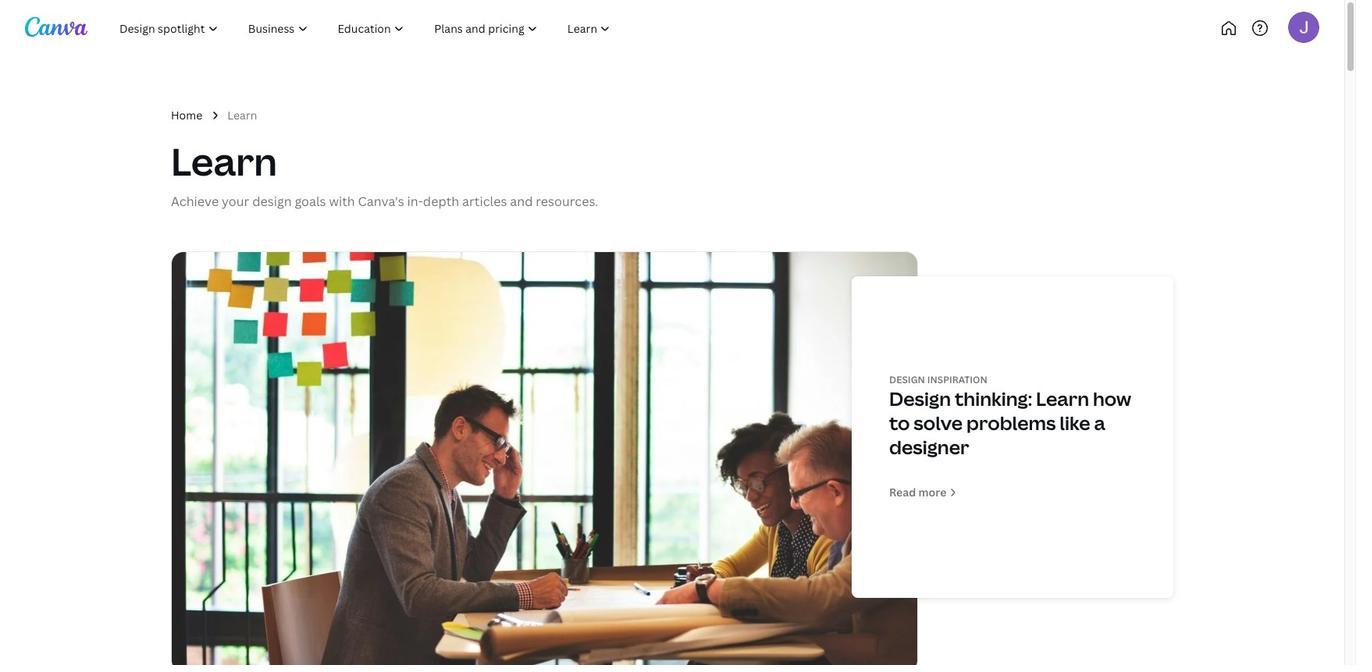 Task type: locate. For each thing, give the bounding box(es) containing it.
1 design from the top
[[890, 373, 925, 387]]

learn right home
[[227, 108, 257, 123]]

achieve
[[171, 193, 219, 210]]

design for design thinking: learn how to solve problems like a designer
[[890, 386, 951, 411]]

learn
[[227, 108, 257, 123], [171, 136, 277, 187], [1036, 386, 1089, 411]]

more
[[919, 485, 947, 500]]

design inside design thinking: learn how to solve problems like a designer
[[890, 386, 951, 411]]

learn achieve your design goals with canva's in-depth articles and resources.
[[171, 136, 599, 210]]

design
[[890, 373, 925, 387], [890, 386, 951, 411]]

learn for learn
[[227, 108, 257, 123]]

with
[[329, 193, 355, 210]]

top level navigation element
[[106, 12, 677, 44]]

0 vertical spatial learn
[[227, 108, 257, 123]]

and
[[510, 193, 533, 210]]

1 vertical spatial learn
[[171, 136, 277, 187]]

how
[[1093, 386, 1132, 411]]

design for design inspiration
[[890, 373, 925, 387]]

learn inside design thinking: learn how to solve problems like a designer
[[1036, 386, 1089, 411]]

learn left the a at the bottom right of page
[[1036, 386, 1089, 411]]

2 design from the top
[[890, 386, 951, 411]]

design thinking: learn how to solve problems like a designer
[[890, 386, 1132, 460]]

design inspiration link
[[890, 373, 988, 387]]

learn up your at left top
[[171, 136, 277, 187]]

canva's
[[358, 193, 404, 210]]

read more
[[890, 485, 947, 500]]

learn inside learn achieve your design goals with canva's in-depth articles and resources.
[[171, 136, 277, 187]]

design
[[252, 193, 292, 210]]

design inspiration
[[890, 373, 988, 387]]

2 vertical spatial learn
[[1036, 386, 1089, 411]]

home
[[171, 108, 202, 123]]



Task type: describe. For each thing, give the bounding box(es) containing it.
inspiration
[[928, 373, 988, 387]]

your
[[222, 193, 249, 210]]

designer
[[890, 434, 970, 460]]

resources.
[[536, 193, 599, 210]]

home link
[[171, 107, 202, 123]]

solve
[[914, 410, 963, 436]]

like
[[1060, 410, 1091, 436]]

read
[[890, 485, 916, 500]]

goals
[[295, 193, 326, 210]]

depth
[[423, 193, 459, 210]]

problems
[[967, 410, 1056, 436]]

a
[[1094, 410, 1106, 436]]

to
[[890, 410, 910, 436]]

thinking:
[[955, 386, 1033, 411]]

design thinking image
[[135, 231, 955, 665]]

learn for learn achieve your design goals with canva's in-depth articles and resources.
[[171, 136, 277, 187]]

articles
[[462, 193, 507, 210]]

in-
[[407, 193, 423, 210]]



Task type: vqa. For each thing, say whether or not it's contained in the screenshot.
Design
yes



